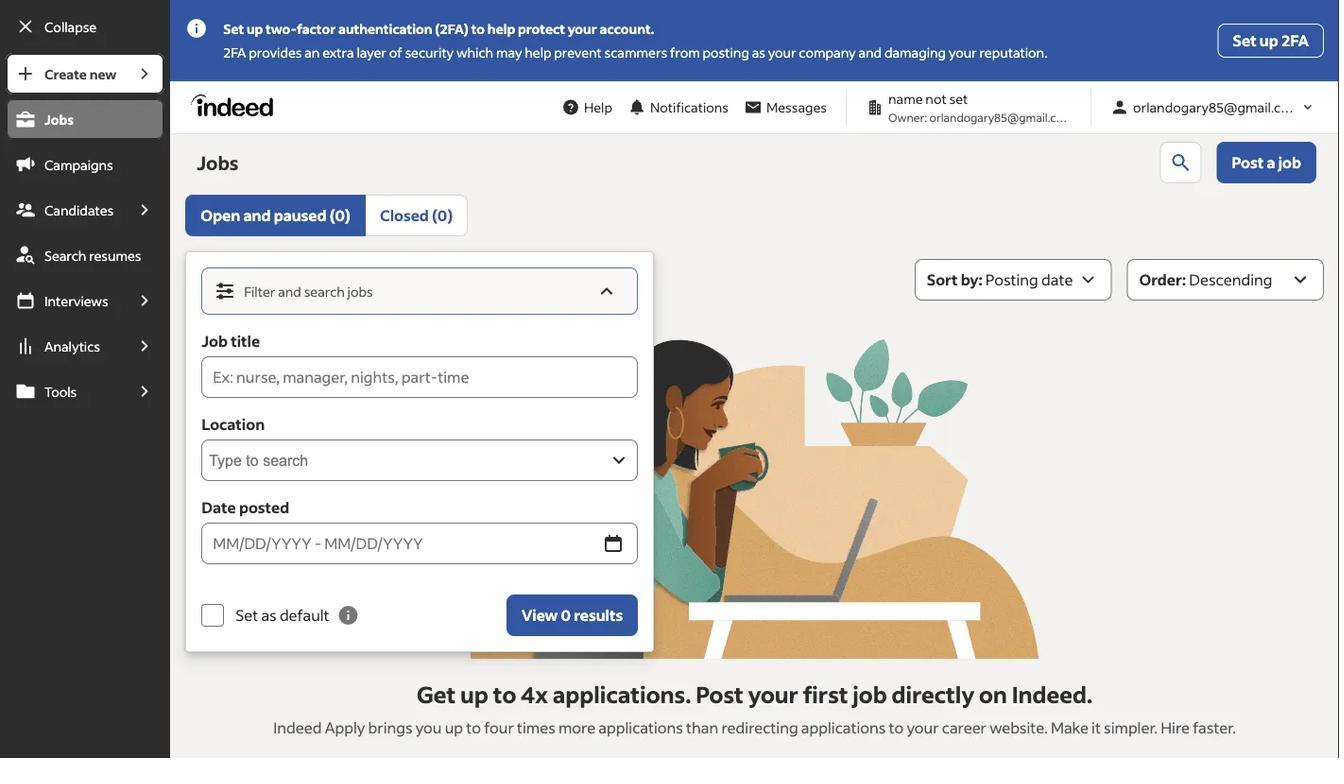 Task type: describe. For each thing, give the bounding box(es) containing it.
filter and search jobs
[[244, 283, 373, 300]]

campaigns link
[[6, 144, 165, 185]]

tools link
[[6, 371, 125, 412]]

sort
[[927, 270, 958, 289]]

interviews link
[[6, 280, 125, 321]]

search
[[304, 283, 345, 300]]

to left 4x
[[493, 679, 516, 709]]

sort by: posting date
[[927, 270, 1073, 289]]

website.
[[990, 717, 1048, 737]]

filter
[[244, 283, 275, 300]]

messages
[[767, 99, 827, 116]]

layer
[[357, 44, 387, 61]]

set up 2fa
[[1233, 31, 1309, 50]]

name not set owner: orlandogary85@gmail.com element
[[858, 89, 1079, 126]]

collapse advanced search image
[[596, 280, 618, 302]]

help button
[[554, 90, 620, 125]]

job
[[202, 331, 228, 351]]

open
[[201, 206, 240, 225]]

and for open and paused (0)
[[243, 206, 271, 225]]

location
[[202, 414, 265, 434]]

brings
[[368, 717, 413, 737]]

set up 2fa link
[[1218, 24, 1324, 58]]

from
[[670, 44, 700, 61]]

set
[[949, 90, 968, 107]]

more info image
[[337, 604, 360, 627]]

search
[[44, 247, 86, 264]]

orlandogary85@gmail.com button
[[1103, 90, 1324, 125]]

post a job link
[[1217, 142, 1317, 183]]

help
[[584, 99, 612, 116]]

closed (0)
[[380, 206, 453, 225]]

date
[[202, 498, 236, 517]]

to inside set up two-factor authentication (2fa) to help protect your account. 2fa provides an extra layer of security which may help prevent scammers from posting as your company and damaging your reputation.
[[471, 20, 485, 37]]

tools
[[44, 383, 77, 400]]

choose a date image
[[602, 532, 625, 555]]

2 applications from the left
[[801, 717, 886, 737]]

two-
[[266, 20, 297, 37]]

indeed home image
[[191, 94, 282, 117]]

paused
[[274, 206, 327, 225]]

4x
[[521, 679, 548, 709]]

title
[[231, 331, 260, 351]]

0
[[561, 605, 571, 625]]

to down directly
[[889, 717, 904, 737]]

set as default
[[236, 605, 329, 625]]

order:
[[1139, 270, 1186, 289]]

view 0 results button
[[507, 595, 638, 636]]

first
[[803, 679, 848, 709]]

indeed.
[[1012, 679, 1093, 709]]

up for to
[[460, 679, 489, 709]]

and for filter and search jobs
[[278, 283, 301, 300]]

job title
[[202, 331, 260, 351]]

0 vertical spatial jobs
[[44, 111, 74, 128]]

a
[[1267, 153, 1276, 172]]

(2fa)
[[435, 20, 469, 37]]

1 horizontal spatial 2fa
[[1282, 31, 1309, 50]]

your up set
[[949, 44, 977, 61]]

you
[[416, 717, 442, 737]]

protect
[[518, 20, 565, 37]]

view
[[522, 605, 558, 625]]

create
[[44, 65, 87, 82]]

redirecting
[[722, 717, 798, 737]]

1 vertical spatial jobs
[[197, 150, 239, 175]]

scammers
[[605, 44, 667, 61]]

post inside post a job link
[[1232, 153, 1264, 172]]

of
[[389, 44, 402, 61]]

1 horizontal spatial job
[[1279, 153, 1302, 172]]

your up "redirecting"
[[748, 679, 799, 709]]

closed
[[380, 206, 429, 225]]

analytics link
[[6, 325, 125, 367]]

not
[[926, 90, 947, 107]]

up for 2fa
[[1260, 31, 1279, 50]]

descending
[[1189, 270, 1273, 289]]

default
[[280, 605, 329, 625]]

set for set as default
[[236, 605, 258, 625]]

orlandogary85@gmail.com inside "name not set owner: orlandogary85@gmail.com"
[[930, 110, 1073, 124]]

times
[[517, 717, 556, 737]]

up right the 'you'
[[445, 717, 463, 737]]

authentication
[[338, 20, 432, 37]]

provides
[[249, 44, 302, 61]]

owner:
[[888, 110, 927, 124]]



Task type: locate. For each thing, give the bounding box(es) containing it.
and right filter
[[278, 283, 301, 300]]

apply
[[325, 717, 365, 737]]

and
[[859, 44, 882, 61], [243, 206, 271, 225], [278, 283, 301, 300]]

1 horizontal spatial jobs
[[197, 150, 239, 175]]

1 (0) from the left
[[330, 206, 351, 225]]

get
[[417, 679, 456, 709]]

than
[[686, 717, 719, 737]]

jobs
[[347, 283, 373, 300]]

set left 'default'
[[236, 605, 258, 625]]

0 horizontal spatial (0)
[[330, 206, 351, 225]]

2fa inside set up two-factor authentication (2fa) to help protect your account. 2fa provides an extra layer of security which may help prevent scammers from posting as your company and damaging your reputation.
[[223, 44, 246, 61]]

four
[[484, 717, 514, 737]]

2 horizontal spatial and
[[859, 44, 882, 61]]

orlandogary85@gmail.com up search candidates icon on the right top of page
[[1133, 99, 1301, 116]]

expand image
[[608, 449, 631, 472]]

Date posted field
[[202, 523, 597, 564]]

Job title text field
[[202, 356, 638, 398]]

simpler.
[[1104, 717, 1158, 737]]

1 horizontal spatial and
[[278, 283, 301, 300]]

create new link
[[6, 53, 125, 95]]

search candidates image
[[1170, 151, 1192, 174]]

1 applications from the left
[[599, 717, 683, 737]]

notifications
[[650, 99, 729, 116]]

1 vertical spatial post
[[696, 679, 744, 709]]

name not set owner: orlandogary85@gmail.com
[[888, 90, 1073, 124]]

0 horizontal spatial 2fa
[[223, 44, 246, 61]]

1 horizontal spatial orlandogary85@gmail.com
[[1133, 99, 1301, 116]]

up for two-
[[247, 20, 263, 37]]

open and paused (0)
[[201, 206, 351, 225]]

and inside set up two-factor authentication (2fa) to help protect your account. 2fa provides an extra layer of security which may help prevent scammers from posting as your company and damaging your reputation.
[[859, 44, 882, 61]]

set left 'two-'
[[223, 20, 244, 37]]

may
[[496, 44, 522, 61]]

campaigns
[[44, 156, 113, 173]]

1 horizontal spatial applications
[[801, 717, 886, 737]]

jobs up the open at the left top of page
[[197, 150, 239, 175]]

search resumes
[[44, 247, 141, 264]]

0 vertical spatial job
[[1279, 153, 1302, 172]]

it
[[1092, 717, 1101, 737]]

factor
[[297, 20, 336, 37]]

orlandogary85@gmail.com inside 'dropdown button'
[[1133, 99, 1301, 116]]

filter and search jobs element
[[202, 268, 637, 314]]

prevent
[[554, 44, 602, 61]]

1 horizontal spatial as
[[752, 44, 766, 61]]

help down "protect" at left top
[[525, 44, 552, 61]]

search resumes link
[[6, 234, 165, 276]]

collapse button
[[6, 6, 165, 47]]

account.
[[600, 20, 654, 37]]

1 horizontal spatial (0)
[[432, 206, 453, 225]]

Location field
[[209, 447, 600, 474]]

your down directly
[[907, 717, 939, 737]]

resumes
[[89, 247, 141, 264]]

post left "a"
[[1232, 153, 1264, 172]]

0 horizontal spatial post
[[696, 679, 744, 709]]

as
[[752, 44, 766, 61], [261, 605, 277, 625]]

make
[[1051, 717, 1089, 737]]

up
[[247, 20, 263, 37], [1260, 31, 1279, 50], [460, 679, 489, 709], [445, 717, 463, 737]]

0 horizontal spatial help
[[488, 20, 515, 37]]

to left four
[[466, 717, 481, 737]]

job right "a"
[[1279, 153, 1302, 172]]

order: descending
[[1139, 270, 1273, 289]]

posting
[[986, 270, 1039, 289]]

None checkbox
[[202, 604, 224, 627]]

applications.
[[553, 679, 691, 709]]

1 vertical spatial and
[[243, 206, 271, 225]]

1 vertical spatial help
[[525, 44, 552, 61]]

0 horizontal spatial orlandogary85@gmail.com
[[930, 110, 1073, 124]]

set
[[223, 20, 244, 37], [1233, 31, 1257, 50], [236, 605, 258, 625]]

up up orlandogary85@gmail.com 'dropdown button'
[[1260, 31, 1279, 50]]

analytics
[[44, 337, 100, 354]]

on
[[979, 679, 1007, 709]]

candidates link
[[6, 189, 125, 231]]

up inside set up two-factor authentication (2fa) to help protect your account. 2fa provides an extra layer of security which may help prevent scammers from posting as your company and damaging your reputation.
[[247, 20, 263, 37]]

1 horizontal spatial help
[[525, 44, 552, 61]]

0 vertical spatial post
[[1232, 153, 1264, 172]]

set up two-factor authentication (2fa) to help protect your account. 2fa provides an extra layer of security which may help prevent scammers from posting as your company and damaging your reputation.
[[223, 20, 1048, 61]]

as right posting
[[752, 44, 766, 61]]

your left company
[[768, 44, 796, 61]]

job inside get up to 4x applications. post your first job directly on indeed. indeed apply brings you up to four times more applications than redirecting applications to your career website. make it simpler. hire faster.
[[853, 679, 887, 709]]

orlandogary85@gmail.com down set
[[930, 110, 1073, 124]]

2fa
[[1282, 31, 1309, 50], [223, 44, 246, 61]]

help
[[488, 20, 515, 37], [525, 44, 552, 61]]

as inside set up two-factor authentication (2fa) to help protect your account. 2fa provides an extra layer of security which may help prevent scammers from posting as your company and damaging your reputation.
[[752, 44, 766, 61]]

post a job
[[1232, 153, 1302, 172]]

set inside set up two-factor authentication (2fa) to help protect your account. 2fa provides an extra layer of security which may help prevent scammers from posting as your company and damaging your reputation.
[[223, 20, 244, 37]]

results
[[574, 605, 623, 625]]

security
[[405, 44, 454, 61]]

1 vertical spatial job
[[853, 679, 887, 709]]

set up orlandogary85@gmail.com 'dropdown button'
[[1233, 31, 1257, 50]]

messages link
[[736, 90, 835, 125]]

hire
[[1161, 717, 1190, 737]]

0 vertical spatial help
[[488, 20, 515, 37]]

notifications button
[[620, 86, 736, 128]]

set inside set up 2fa link
[[1233, 31, 1257, 50]]

faster.
[[1193, 717, 1236, 737]]

post inside get up to 4x applications. post your first job directly on indeed. indeed apply brings you up to four times more applications than redirecting applications to your career website. make it simpler. hire faster.
[[696, 679, 744, 709]]

jobs link
[[6, 98, 165, 140]]

menu bar containing create new
[[0, 53, 170, 758]]

menu bar
[[0, 53, 170, 758]]

by:
[[961, 270, 983, 289]]

create new
[[44, 65, 116, 82]]

0 horizontal spatial as
[[261, 605, 277, 625]]

date posted
[[202, 498, 289, 517]]

company
[[799, 44, 856, 61]]

as left 'default'
[[261, 605, 277, 625]]

new
[[89, 65, 116, 82]]

applications down applications.
[[599, 717, 683, 737]]

up right get
[[460, 679, 489, 709]]

0 vertical spatial as
[[752, 44, 766, 61]]

set for set up 2fa
[[1233, 31, 1257, 50]]

which
[[456, 44, 493, 61]]

0 horizontal spatial jobs
[[44, 111, 74, 128]]

directly
[[892, 679, 975, 709]]

date
[[1042, 270, 1073, 289]]

view 0 results
[[522, 605, 623, 625]]

0 vertical spatial and
[[859, 44, 882, 61]]

and right the open at the left top of page
[[243, 206, 271, 225]]

set for set up two-factor authentication (2fa) to help protect your account. 2fa provides an extra layer of security which may help prevent scammers from posting as your company and damaging your reputation.
[[223, 20, 244, 37]]

to up "which"
[[471, 20, 485, 37]]

indeed
[[273, 717, 322, 737]]

an
[[305, 44, 320, 61]]

post
[[1232, 153, 1264, 172], [696, 679, 744, 709]]

1 vertical spatial as
[[261, 605, 277, 625]]

your up prevent
[[568, 20, 597, 37]]

extra
[[322, 44, 354, 61]]

help up may
[[488, 20, 515, 37]]

to
[[471, 20, 485, 37], [493, 679, 516, 709], [466, 717, 481, 737], [889, 717, 904, 737]]

0 horizontal spatial and
[[243, 206, 271, 225]]

job right the first
[[853, 679, 887, 709]]

up left 'two-'
[[247, 20, 263, 37]]

(0) right closed
[[432, 206, 453, 225]]

name
[[888, 90, 923, 107]]

2 (0) from the left
[[432, 206, 453, 225]]

collapse
[[44, 18, 97, 35]]

orlandogary85@gmail.com
[[1133, 99, 1301, 116], [930, 110, 1073, 124]]

damaging
[[885, 44, 946, 61]]

0 horizontal spatial applications
[[599, 717, 683, 737]]

candidates
[[44, 201, 114, 218]]

(0)
[[330, 206, 351, 225], [432, 206, 453, 225]]

1 horizontal spatial post
[[1232, 153, 1264, 172]]

and right company
[[859, 44, 882, 61]]

2 vertical spatial and
[[278, 283, 301, 300]]

post up than
[[696, 679, 744, 709]]

applications down the first
[[801, 717, 886, 737]]

career
[[942, 717, 987, 737]]

(0) right paused
[[330, 206, 351, 225]]

more
[[559, 717, 596, 737]]

jobs down create new link
[[44, 111, 74, 128]]

posted
[[239, 498, 289, 517]]

0 horizontal spatial job
[[853, 679, 887, 709]]

get up to 4x applications. post your first job directly on indeed. indeed apply brings you up to four times more applications than redirecting applications to your career website. make it simpler. hire faster.
[[273, 679, 1236, 737]]



Task type: vqa. For each thing, say whether or not it's contained in the screenshot.
topmost the 'Jobs'
yes



